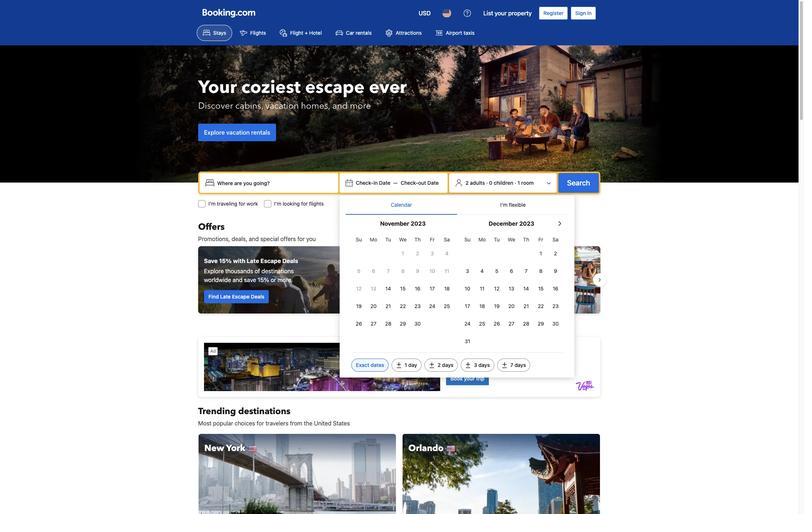 Task type: describe. For each thing, give the bounding box(es) containing it.
december
[[489, 220, 518, 227]]

15 for 15 checkbox
[[539, 285, 544, 292]]

13 for 13 option
[[509, 285, 515, 292]]

i'm for i'm traveling for work
[[209, 201, 216, 207]]

longest
[[437, 253, 458, 260]]

su for december
[[465, 236, 471, 243]]

2 November 2023 checkbox
[[411, 246, 425, 262]]

popular
[[213, 420, 233, 427]]

hotel
[[309, 30, 322, 36]]

save 15% with late escape deals explore thousands of destinations worldwide and save 15% or more
[[204, 258, 298, 283]]

out
[[418, 180, 426, 186]]

3 November 2023 checkbox
[[425, 246, 440, 262]]

list your property
[[484, 10, 532, 16]]

discover
[[198, 100, 233, 112]]

tu for december
[[494, 236, 500, 243]]

traveling
[[217, 201, 237, 207]]

your coziest escape ever discover cabins, vacation homes, and more
[[198, 75, 407, 112]]

10 for 10 option
[[430, 268, 435, 274]]

1 vertical spatial 15%
[[258, 277, 269, 283]]

18 for the 18 december 2023 checkbox at the bottom of page
[[480, 303, 485, 309]]

2 adults · 0 children · 1 room button
[[452, 176, 554, 190]]

20 for 20 december 2023 checkbox
[[509, 303, 515, 309]]

exact
[[356, 362, 370, 368]]

24 December 2023 checkbox
[[460, 316, 475, 332]]

taxis
[[464, 30, 475, 36]]

0 horizontal spatial 15%
[[219, 258, 232, 264]]

vacation inside "your coziest escape ever discover cabins, vacation homes, and more"
[[266, 100, 299, 112]]

flexible
[[509, 202, 526, 208]]

i'm looking for flights
[[274, 201, 324, 207]]

19 for 19 december 2023 option
[[494, 303, 500, 309]]

28 for '28' option
[[385, 321, 392, 327]]

15 November 2023 checkbox
[[396, 281, 411, 297]]

9 for the 9 november 2023 option
[[416, 268, 419, 274]]

usd button
[[415, 4, 435, 22]]

find a stay link
[[408, 295, 443, 308]]

for inside offers promotions, deals, and special offers for you
[[298, 236, 305, 242]]

1 horizontal spatial rentals
[[356, 30, 372, 36]]

18 for 18 option
[[444, 285, 450, 292]]

3 December 2023 checkbox
[[460, 263, 475, 279]]

25 for the 25 checkbox
[[479, 321, 486, 327]]

1 date from the left
[[379, 180, 391, 186]]

2 · from the left
[[515, 180, 517, 186]]

1 vertical spatial vacation
[[226, 129, 250, 136]]

tab list containing calendar
[[346, 195, 569, 215]]

2 horizontal spatial 3
[[474, 362, 477, 368]]

vacation inside take your longest vacation yet browse properties offering long- term stays, many at reduced monthly rates.
[[460, 253, 484, 260]]

airport taxis
[[446, 30, 475, 36]]

10 November 2023 checkbox
[[425, 263, 440, 279]]

Where are you going? field
[[214, 176, 336, 190]]

airport
[[446, 30, 463, 36]]

your for longest
[[423, 253, 436, 260]]

1 21 from the left
[[386, 303, 391, 309]]

17 for 17 november 2023 option
[[430, 285, 435, 292]]

rates.
[[431, 281, 446, 288]]

grid for november
[[352, 232, 455, 332]]

new
[[205, 442, 224, 454]]

attractions link
[[380, 25, 428, 41]]

i'm
[[274, 201, 281, 207]]

6 December 2023 checkbox
[[505, 263, 519, 279]]

14 November 2023 checkbox
[[381, 281, 396, 297]]

sign
[[576, 10, 586, 16]]

23 for "23" checkbox
[[415, 303, 421, 309]]

29 November 2023 checkbox
[[396, 316, 411, 332]]

exact dates
[[356, 362, 384, 368]]

flight + hotel
[[290, 30, 322, 36]]

new york link
[[198, 434, 397, 514]]

for inside trending destinations most popular choices for travelers from the united states
[[257, 420, 264, 427]]

5 for 5 december 2023 'option' in the right of the page
[[496, 268, 499, 274]]

register link
[[539, 7, 568, 20]]

20 for 20 november 2023 checkbox
[[371, 303, 377, 309]]

0 horizontal spatial late
[[220, 293, 231, 300]]

18 December 2023 checkbox
[[475, 298, 490, 314]]

28 December 2023 checkbox
[[519, 316, 534, 332]]

1 November 2023 checkbox
[[396, 246, 411, 262]]

destinations inside save 15% with late escape deals explore thousands of destinations worldwide and save 15% or more
[[262, 268, 294, 274]]

13 December 2023 checkbox
[[505, 281, 519, 297]]

i'm flexible button
[[458, 195, 569, 214]]

trending
[[198, 405, 236, 417]]

airport taxis link
[[430, 25, 481, 41]]

take your longest vacation yet browse properties offering long- term stays, many at reduced monthly rates.
[[408, 253, 494, 288]]

1 · from the left
[[487, 180, 488, 186]]

travelers
[[266, 420, 289, 427]]

list
[[484, 10, 494, 16]]

at
[[455, 272, 460, 279]]

find late escape deals link
[[204, 290, 269, 303]]

escape
[[305, 75, 365, 99]]

i'm flexible
[[501, 202, 526, 208]]

1 explore from the top
[[204, 129, 225, 136]]

calendar
[[391, 202, 412, 208]]

1 December 2023 checkbox
[[534, 246, 549, 262]]

6 for '6 november 2023' checkbox at the left of the page
[[372, 268, 375, 274]]

united
[[314, 420, 332, 427]]

+
[[305, 30, 308, 36]]

register
[[544, 10, 564, 16]]

your for property
[[495, 10, 507, 16]]

check-in date — check-out date
[[356, 180, 439, 186]]

offers
[[198, 221, 225, 233]]

reduced
[[462, 272, 484, 279]]

12 November 2023 checkbox
[[352, 281, 366, 297]]

th for november 2023
[[415, 236, 421, 243]]

check-in date button
[[353, 176, 394, 190]]

25 November 2023 checkbox
[[440, 298, 455, 314]]

promotions,
[[198, 236, 230, 242]]

explore inside save 15% with late escape deals explore thousands of destinations worldwide and save 15% or more
[[204, 268, 224, 274]]

work
[[247, 201, 258, 207]]

12 for the 12 option
[[494, 285, 500, 292]]

8 November 2023 checkbox
[[396, 263, 411, 279]]

with
[[233, 258, 245, 264]]

9 November 2023 checkbox
[[411, 263, 425, 279]]

i'm for i'm flexible
[[501, 202, 508, 208]]

2 days
[[438, 362, 454, 368]]

late inside save 15% with late escape deals explore thousands of destinations worldwide and save 15% or more
[[247, 258, 259, 264]]

sa for december 2023
[[553, 236, 559, 243]]

2 adults · 0 children · 1 room
[[466, 180, 534, 186]]

worldwide
[[204, 277, 231, 283]]

ever
[[369, 75, 407, 99]]

deals,
[[232, 236, 247, 242]]

most
[[198, 420, 212, 427]]

calendar button
[[346, 195, 458, 214]]

days for 2 days
[[442, 362, 454, 368]]

24 for 24 checkbox
[[429, 303, 436, 309]]

27 November 2023 checkbox
[[366, 316, 381, 332]]

10 December 2023 checkbox
[[460, 281, 475, 297]]

16 December 2023 checkbox
[[549, 281, 563, 297]]

26 December 2023 checkbox
[[490, 316, 505, 332]]

mo for december
[[479, 236, 486, 243]]

fr for december 2023
[[539, 236, 544, 243]]

group of friends hiking in the mountains on a sunny day image
[[198, 246, 397, 314]]

30 for 30 option
[[415, 321, 421, 327]]

0 horizontal spatial deals
[[251, 293, 265, 300]]

main content containing offers
[[192, 221, 607, 514]]

2 inside option
[[554, 250, 557, 256]]

children
[[494, 180, 514, 186]]

3 for 3 checkbox
[[431, 250, 434, 256]]

more inside save 15% with late escape deals explore thousands of destinations worldwide and save 15% or more
[[278, 277, 291, 283]]

take your longest vacation yet image
[[535, 246, 601, 314]]

trending destinations most popular choices for travelers from the united states
[[198, 405, 350, 427]]

flights link
[[234, 25, 272, 41]]

for left work
[[239, 201, 245, 207]]

1 left day
[[405, 362, 407, 368]]

attractions
[[396, 30, 422, 36]]

offers
[[281, 236, 296, 242]]

14 for 14 december 2023 checkbox on the right of the page
[[524, 285, 529, 292]]

the
[[304, 420, 313, 427]]

—
[[394, 180, 398, 186]]

23 November 2023 checkbox
[[411, 298, 425, 314]]

25 December 2023 checkbox
[[475, 316, 490, 332]]

special
[[260, 236, 279, 242]]

17 for 17 december 2023 option
[[465, 303, 470, 309]]

26 for 26 option
[[494, 321, 500, 327]]

cabins,
[[235, 100, 263, 112]]

many
[[439, 272, 454, 279]]

a
[[424, 298, 427, 304]]

6 November 2023 checkbox
[[366, 263, 381, 279]]

4 for 4 november 2023 checkbox
[[446, 250, 449, 256]]

dates
[[371, 362, 384, 368]]

15 for 15 november 2023 checkbox
[[400, 285, 406, 292]]

7 November 2023 checkbox
[[381, 263, 396, 279]]

find late escape deals
[[209, 293, 265, 300]]

1 inside button
[[518, 180, 520, 186]]

4 December 2023 checkbox
[[475, 263, 490, 279]]

room
[[522, 180, 534, 186]]

1 vertical spatial rentals
[[251, 129, 270, 136]]

2 date from the left
[[428, 180, 439, 186]]

14 December 2023 checkbox
[[519, 281, 534, 297]]

7 days
[[511, 362, 526, 368]]

1 left 2 december 2023 option
[[540, 250, 542, 256]]

23 December 2023 checkbox
[[549, 298, 563, 314]]

tu for november
[[386, 236, 391, 243]]

search
[[568, 179, 591, 187]]

booking.com image
[[203, 9, 255, 18]]

14 for 14 checkbox
[[386, 285, 391, 292]]

november
[[380, 220, 410, 227]]

days for 7 days
[[515, 362, 526, 368]]

in for check-
[[374, 180, 378, 186]]

31 December 2023 checkbox
[[460, 333, 475, 349]]

sign in link
[[571, 7, 596, 20]]



Task type: vqa. For each thing, say whether or not it's contained in the screenshot.


Task type: locate. For each thing, give the bounding box(es) containing it.
2 30 from the left
[[553, 321, 559, 327]]

9 inside option
[[416, 268, 419, 274]]

27 for 27 november 2023 checkbox
[[371, 321, 377, 327]]

16 November 2023 checkbox
[[411, 281, 425, 297]]

1 check- from the left
[[356, 180, 374, 186]]

usd
[[419, 10, 431, 16]]

22 December 2023 checkbox
[[534, 298, 549, 314]]

18 November 2023 checkbox
[[440, 281, 455, 297]]

2 14 from the left
[[524, 285, 529, 292]]

1 vertical spatial 4
[[481, 268, 484, 274]]

1 20 from the left
[[371, 303, 377, 309]]

1 6 from the left
[[372, 268, 375, 274]]

1 12 from the left
[[356, 285, 362, 292]]

property
[[509, 10, 532, 16]]

2 days from the left
[[479, 362, 490, 368]]

1 14 from the left
[[386, 285, 391, 292]]

1 grid from the left
[[352, 232, 455, 332]]

and right deals, on the top left
[[249, 236, 259, 242]]

19 inside checkbox
[[356, 303, 362, 309]]

1 horizontal spatial 9
[[554, 268, 558, 274]]

vacation up the offering
[[460, 253, 484, 260]]

for left you
[[298, 236, 305, 242]]

30 right 29 december 2023 checkbox
[[553, 321, 559, 327]]

2 23 from the left
[[553, 303, 559, 309]]

1 horizontal spatial mo
[[479, 236, 486, 243]]

15 inside checkbox
[[539, 285, 544, 292]]

17 November 2023 checkbox
[[425, 281, 440, 297]]

1 horizontal spatial 23
[[553, 303, 559, 309]]

23 left a
[[415, 303, 421, 309]]

progress bar
[[395, 319, 404, 322]]

2 sa from the left
[[553, 236, 559, 243]]

we for november
[[399, 236, 407, 243]]

for
[[239, 201, 245, 207], [301, 201, 308, 207], [298, 236, 305, 242], [257, 420, 264, 427]]

0 horizontal spatial 19
[[356, 303, 362, 309]]

check- left —
[[356, 180, 374, 186]]

30 December 2023 checkbox
[[549, 316, 563, 332]]

1 27 from the left
[[371, 321, 377, 327]]

0 vertical spatial late
[[247, 258, 259, 264]]

find for browse properties offering long- term stays, many at reduced monthly rates.
[[413, 298, 423, 304]]

1 horizontal spatial and
[[249, 236, 259, 242]]

1 horizontal spatial 10
[[465, 285, 471, 292]]

1 28 from the left
[[385, 321, 392, 327]]

20 right 19 december 2023 option
[[509, 303, 515, 309]]

6 inside checkbox
[[372, 268, 375, 274]]

7 for 7 december 2023 checkbox
[[525, 268, 528, 274]]

2 up browse
[[416, 250, 419, 256]]

1 horizontal spatial 16
[[553, 285, 559, 292]]

22 for '22 december 2023' checkbox
[[538, 303, 544, 309]]

car rentals link
[[330, 25, 378, 41]]

1 vertical spatial 25
[[479, 321, 486, 327]]

su up 5 november 2023 checkbox
[[356, 236, 362, 243]]

1 horizontal spatial 28
[[523, 321, 530, 327]]

2 December 2023 checkbox
[[549, 246, 563, 262]]

12 December 2023 checkbox
[[490, 281, 505, 297]]

0 horizontal spatial sa
[[444, 236, 450, 243]]

23 right '22 december 2023' checkbox
[[553, 303, 559, 309]]

1 26 from the left
[[356, 321, 362, 327]]

mo up '6 november 2023' checkbox at the left of the page
[[370, 236, 377, 243]]

9 December 2023 checkbox
[[549, 263, 563, 279]]

for left flights
[[301, 201, 308, 207]]

1 horizontal spatial 7
[[511, 362, 514, 368]]

late
[[247, 258, 259, 264], [220, 293, 231, 300]]

stays link
[[197, 25, 233, 41]]

fr for november 2023
[[430, 236, 435, 243]]

19 left 20 december 2023 checkbox
[[494, 303, 500, 309]]

1 16 from the left
[[415, 285, 421, 292]]

0 horizontal spatial 26
[[356, 321, 362, 327]]

26 inside option
[[356, 321, 362, 327]]

4 up properties
[[446, 250, 449, 256]]

save
[[244, 277, 256, 283]]

17 left the 18 december 2023 checkbox at the bottom of page
[[465, 303, 470, 309]]

su for november
[[356, 236, 362, 243]]

18
[[444, 285, 450, 292], [480, 303, 485, 309]]

more inside "your coziest escape ever discover cabins, vacation homes, and more"
[[350, 100, 371, 112]]

12 left the 13 november 2023 option
[[356, 285, 362, 292]]

2 22 from the left
[[538, 303, 544, 309]]

2 16 from the left
[[553, 285, 559, 292]]

properties
[[429, 263, 457, 270]]

20 December 2023 checkbox
[[505, 298, 519, 314]]

2 29 from the left
[[538, 321, 544, 327]]

1 vertical spatial 10
[[465, 285, 471, 292]]

th up 2 checkbox
[[415, 236, 421, 243]]

28 inside 'option'
[[523, 321, 530, 327]]

8 December 2023 checkbox
[[534, 263, 549, 279]]

19
[[356, 303, 362, 309], [494, 303, 500, 309]]

0 horizontal spatial 12
[[356, 285, 362, 292]]

in left —
[[374, 180, 378, 186]]

13 inside option
[[371, 285, 377, 292]]

i'm left the traveling
[[209, 201, 216, 207]]

0 horizontal spatial 23
[[415, 303, 421, 309]]

8
[[402, 268, 405, 274], [540, 268, 543, 274]]

1 horizontal spatial 12
[[494, 285, 500, 292]]

6 right 5 november 2023 checkbox
[[372, 268, 375, 274]]

flights
[[309, 201, 324, 207]]

1 horizontal spatial 14
[[524, 285, 529, 292]]

1 9 from the left
[[416, 268, 419, 274]]

16 inside option
[[415, 285, 421, 292]]

12
[[356, 285, 362, 292], [494, 285, 500, 292]]

orlando
[[409, 442, 444, 454]]

2 2023 from the left
[[520, 220, 535, 227]]

17 December 2023 checkbox
[[460, 298, 475, 314]]

26 for the 26 option at the bottom of the page
[[356, 321, 362, 327]]

2 check- from the left
[[401, 180, 418, 186]]

2 tu from the left
[[494, 236, 500, 243]]

more down escape at the top left
[[350, 100, 371, 112]]

2 15 from the left
[[539, 285, 544, 292]]

2 19 from the left
[[494, 303, 500, 309]]

1 30 from the left
[[415, 321, 421, 327]]

1 23 from the left
[[415, 303, 421, 309]]

in
[[588, 10, 592, 16], [374, 180, 378, 186]]

28 November 2023 checkbox
[[381, 316, 396, 332]]

york
[[226, 442, 246, 454]]

2 27 from the left
[[509, 321, 515, 327]]

1 mo from the left
[[370, 236, 377, 243]]

14
[[386, 285, 391, 292], [524, 285, 529, 292]]

0 horizontal spatial 17
[[430, 285, 435, 292]]

5 inside 'option'
[[496, 268, 499, 274]]

11 December 2023 checkbox
[[475, 281, 490, 297]]

0 horizontal spatial 7
[[387, 268, 390, 274]]

30
[[415, 321, 421, 327], [553, 321, 559, 327]]

1 horizontal spatial i'm
[[501, 202, 508, 208]]

15 inside checkbox
[[400, 285, 406, 292]]

31
[[465, 338, 471, 344]]

0 horizontal spatial 9
[[416, 268, 419, 274]]

1 horizontal spatial 20
[[509, 303, 515, 309]]

30 November 2023 checkbox
[[411, 316, 425, 332]]

6 inside option
[[510, 268, 513, 274]]

15%
[[219, 258, 232, 264], [258, 277, 269, 283]]

2023 down flexible
[[520, 220, 535, 227]]

0 horizontal spatial 3
[[431, 250, 434, 256]]

22
[[400, 303, 406, 309], [538, 303, 544, 309]]

16 down term
[[415, 285, 421, 292]]

1 tu from the left
[[386, 236, 391, 243]]

21 right 20 november 2023 checkbox
[[386, 303, 391, 309]]

i'm inside button
[[501, 202, 508, 208]]

1 horizontal spatial tu
[[494, 236, 500, 243]]

0 horizontal spatial 25
[[444, 303, 450, 309]]

22 inside checkbox
[[538, 303, 544, 309]]

2 8 from the left
[[540, 268, 543, 274]]

0 vertical spatial and
[[333, 100, 348, 112]]

2023 right november
[[411, 220, 426, 227]]

destinations up the or
[[262, 268, 294, 274]]

26 left 27 november 2023 checkbox
[[356, 321, 362, 327]]

29 inside 29 option
[[400, 321, 406, 327]]

rentals right car at the top left
[[356, 30, 372, 36]]

2023 for november 2023
[[411, 220, 426, 227]]

1 horizontal spatial find
[[413, 298, 423, 304]]

1 horizontal spatial th
[[523, 236, 530, 243]]

1 horizontal spatial in
[[588, 10, 592, 16]]

adults
[[470, 180, 485, 186]]

1 horizontal spatial 2023
[[520, 220, 535, 227]]

1 22 from the left
[[400, 303, 406, 309]]

27 December 2023 checkbox
[[505, 316, 519, 332]]

i'm
[[209, 201, 216, 207], [501, 202, 508, 208]]

1 horizontal spatial 24
[[465, 321, 471, 327]]

9
[[416, 268, 419, 274], [554, 268, 558, 274]]

your right the take
[[423, 253, 436, 260]]

1 vertical spatial 3
[[466, 268, 469, 274]]

9 for 9 checkbox
[[554, 268, 558, 274]]

find left a
[[413, 298, 423, 304]]

20 inside checkbox
[[509, 303, 515, 309]]

9 inside checkbox
[[554, 268, 558, 274]]

1 horizontal spatial more
[[350, 100, 371, 112]]

19 November 2023 checkbox
[[352, 298, 366, 314]]

check- right —
[[401, 180, 418, 186]]

15 December 2023 checkbox
[[534, 281, 549, 297]]

2 26 from the left
[[494, 321, 500, 327]]

explore vacation rentals
[[204, 129, 270, 136]]

1 5 from the left
[[358, 268, 361, 274]]

19 December 2023 checkbox
[[490, 298, 505, 314]]

20 November 2023 checkbox
[[366, 298, 381, 314]]

21 December 2023 checkbox
[[519, 298, 534, 314]]

18 left 19 december 2023 option
[[480, 303, 485, 309]]

we up 1 november 2023 option
[[399, 236, 407, 243]]

tab list
[[346, 195, 569, 215]]

29 right 28 'option' on the bottom right of page
[[538, 321, 544, 327]]

24 right a
[[429, 303, 436, 309]]

26 inside option
[[494, 321, 500, 327]]

27 right 26 option
[[509, 321, 515, 327]]

4 for 4 checkbox
[[481, 268, 484, 274]]

3 inside checkbox
[[431, 250, 434, 256]]

2 inside button
[[466, 180, 469, 186]]

fr up 1 option in the right of the page
[[539, 236, 544, 243]]

29 December 2023 checkbox
[[534, 316, 549, 332]]

9 left stays, at the right of page
[[416, 268, 419, 274]]

28 right 27 checkbox
[[523, 321, 530, 327]]

4 November 2023 checkbox
[[440, 246, 455, 262]]

find a stay
[[413, 298, 439, 304]]

8 for 8 'checkbox' on the bottom right of the page
[[540, 268, 543, 274]]

5
[[358, 268, 361, 274], [496, 268, 499, 274]]

main content
[[192, 221, 607, 514]]

3
[[431, 250, 434, 256], [466, 268, 469, 274], [474, 362, 477, 368]]

13 for the 13 november 2023 option
[[371, 285, 377, 292]]

0 horizontal spatial 28
[[385, 321, 392, 327]]

0 vertical spatial 3
[[431, 250, 434, 256]]

25 right 24 december 2023 option
[[479, 321, 486, 327]]

24 for 24 december 2023 option
[[465, 321, 471, 327]]

new york
[[205, 442, 246, 454]]

deals down offers
[[283, 258, 298, 264]]

8 right 7 december 2023 checkbox
[[540, 268, 543, 274]]

16 right 15 checkbox
[[553, 285, 559, 292]]

· right the children
[[515, 180, 517, 186]]

or
[[271, 277, 276, 283]]

3 days from the left
[[515, 362, 526, 368]]

1 horizontal spatial date
[[428, 180, 439, 186]]

1 horizontal spatial 8
[[540, 268, 543, 274]]

14 inside checkbox
[[524, 285, 529, 292]]

0 vertical spatial rentals
[[356, 30, 372, 36]]

· left "0"
[[487, 180, 488, 186]]

29 for 29 option
[[400, 321, 406, 327]]

30 for 30 december 2023 option
[[553, 321, 559, 327]]

days for 3 days
[[479, 362, 490, 368]]

18 inside option
[[444, 285, 450, 292]]

7 for 7 november 2023 option
[[387, 268, 390, 274]]

your
[[198, 75, 237, 99]]

28 inside option
[[385, 321, 392, 327]]

0 horizontal spatial 5
[[358, 268, 361, 274]]

4 right the offering
[[481, 268, 484, 274]]

2 inside checkbox
[[416, 250, 419, 256]]

6 left 7 december 2023 checkbox
[[510, 268, 513, 274]]

2 left the adults
[[466, 180, 469, 186]]

0 horizontal spatial we
[[399, 236, 407, 243]]

25 inside checkbox
[[479, 321, 486, 327]]

homes,
[[301, 100, 330, 112]]

0 horizontal spatial 14
[[386, 285, 391, 292]]

progress bar inside main content
[[395, 319, 404, 322]]

0 horizontal spatial date
[[379, 180, 391, 186]]

and inside offers promotions, deals, and special offers for you
[[249, 236, 259, 242]]

1 vertical spatial deals
[[251, 293, 265, 300]]

6 for 6 option
[[510, 268, 513, 274]]

5 December 2023 checkbox
[[490, 263, 505, 279]]

0 horizontal spatial 2023
[[411, 220, 426, 227]]

car rentals
[[346, 30, 372, 36]]

0 horizontal spatial 18
[[444, 285, 450, 292]]

3 days
[[474, 362, 490, 368]]

19 left 20 november 2023 checkbox
[[356, 303, 362, 309]]

24
[[429, 303, 436, 309], [465, 321, 471, 327]]

car
[[346, 30, 354, 36]]

0 vertical spatial 4
[[446, 250, 449, 256]]

5 right the long-
[[496, 268, 499, 274]]

8 left term
[[402, 268, 405, 274]]

2 6 from the left
[[510, 268, 513, 274]]

2 horizontal spatial vacation
[[460, 253, 484, 260]]

14 left 15 november 2023 checkbox
[[386, 285, 391, 292]]

10 left many
[[430, 268, 435, 274]]

0 vertical spatial 15%
[[219, 258, 232, 264]]

advertisement region
[[198, 337, 601, 397]]

1 vertical spatial and
[[249, 236, 259, 242]]

we down december 2023
[[508, 236, 516, 243]]

1 horizontal spatial 26
[[494, 321, 500, 327]]

27 inside 27 checkbox
[[509, 321, 515, 327]]

2 20 from the left
[[509, 303, 515, 309]]

15% left the or
[[258, 277, 269, 283]]

2 mo from the left
[[479, 236, 486, 243]]

23 for 23 checkbox
[[553, 303, 559, 309]]

1 horizontal spatial 5
[[496, 268, 499, 274]]

16 for the 16 december 2023 checkbox
[[553, 285, 559, 292]]

and
[[333, 100, 348, 112], [249, 236, 259, 242], [233, 277, 243, 283]]

tu
[[386, 236, 391, 243], [494, 236, 500, 243]]

2 5 from the left
[[496, 268, 499, 274]]

14 left 15 checkbox
[[524, 285, 529, 292]]

0 horizontal spatial 29
[[400, 321, 406, 327]]

0 horizontal spatial su
[[356, 236, 362, 243]]

13 inside option
[[509, 285, 515, 292]]

7 December 2023 checkbox
[[519, 263, 534, 279]]

more right the or
[[278, 277, 291, 283]]

0 vertical spatial deals
[[283, 258, 298, 264]]

10 inside 10 december 2023 checkbox
[[465, 285, 471, 292]]

rentals down cabins,
[[251, 129, 270, 136]]

7 inside checkbox
[[525, 268, 528, 274]]

1 vertical spatial 18
[[480, 303, 485, 309]]

0 vertical spatial explore
[[204, 129, 225, 136]]

28 for 28 'option' on the bottom right of page
[[523, 321, 530, 327]]

explore vacation rentals link
[[198, 123, 276, 141]]

1 vertical spatial your
[[423, 253, 436, 260]]

0 horizontal spatial 15
[[400, 285, 406, 292]]

su
[[356, 236, 362, 243], [465, 236, 471, 243]]

stay
[[429, 298, 439, 304]]

in right sign
[[588, 10, 592, 16]]

stays
[[213, 30, 226, 36]]

grid for december
[[460, 232, 563, 349]]

sa for november 2023
[[444, 236, 450, 243]]

find
[[209, 293, 219, 300], [413, 298, 423, 304]]

26 November 2023 checkbox
[[352, 316, 366, 332]]

15% left with
[[219, 258, 232, 264]]

27 inside 27 november 2023 checkbox
[[371, 321, 377, 327]]

sa up 2 december 2023 option
[[553, 236, 559, 243]]

22 inside 'checkbox'
[[400, 303, 406, 309]]

escape down "save"
[[232, 293, 250, 300]]

20 inside checkbox
[[371, 303, 377, 309]]

24 November 2023 checkbox
[[425, 298, 440, 314]]

5 inside checkbox
[[358, 268, 361, 274]]

13 right the 12 option
[[509, 285, 515, 292]]

1
[[518, 180, 520, 186], [402, 250, 404, 256], [540, 250, 542, 256], [405, 362, 407, 368]]

0 horizontal spatial 8
[[402, 268, 405, 274]]

28 right 27 november 2023 checkbox
[[385, 321, 392, 327]]

0 horizontal spatial 10
[[430, 268, 435, 274]]

2 9 from the left
[[554, 268, 558, 274]]

check-out date button
[[398, 176, 442, 190]]

0 horizontal spatial rentals
[[251, 129, 270, 136]]

2 12 from the left
[[494, 285, 500, 292]]

we for december
[[508, 236, 516, 243]]

1 horizontal spatial 27
[[509, 321, 515, 327]]

0 horizontal spatial 11
[[445, 268, 450, 274]]

1 horizontal spatial we
[[508, 236, 516, 243]]

1 15 from the left
[[400, 285, 406, 292]]

1 we from the left
[[399, 236, 407, 243]]

find down worldwide
[[209, 293, 219, 300]]

21 November 2023 checkbox
[[381, 298, 396, 314]]

17 up the stay
[[430, 285, 435, 292]]

1 horizontal spatial 29
[[538, 321, 544, 327]]

8 inside checkbox
[[402, 268, 405, 274]]

1 vertical spatial 24
[[465, 321, 471, 327]]

7 inside option
[[387, 268, 390, 274]]

0 horizontal spatial 21
[[386, 303, 391, 309]]

20
[[371, 303, 377, 309], [509, 303, 515, 309]]

11 for 11 december 2023 option
[[480, 285, 485, 292]]

12 right 11 december 2023 option
[[494, 285, 500, 292]]

1 horizontal spatial 15
[[539, 285, 544, 292]]

1 vertical spatial 17
[[465, 303, 470, 309]]

10 inside 10 option
[[430, 268, 435, 274]]

11 right 10 december 2023 checkbox
[[480, 285, 485, 292]]

1 horizontal spatial escape
[[261, 258, 281, 264]]

3 inside checkbox
[[466, 268, 469, 274]]

1 19 from the left
[[356, 303, 362, 309]]

flights
[[250, 30, 266, 36]]

offers promotions, deals, and special offers for you
[[198, 221, 316, 242]]

mo for november
[[370, 236, 377, 243]]

flight + hotel link
[[274, 25, 328, 41]]

mo up yet at the right
[[479, 236, 486, 243]]

su up the offering
[[465, 236, 471, 243]]

region containing take your longest vacation yet
[[192, 243, 607, 317]]

th for december 2023
[[523, 236, 530, 243]]

1 vertical spatial destinations
[[238, 405, 291, 417]]

2 th from the left
[[523, 236, 530, 243]]

0 horizontal spatial 22
[[400, 303, 406, 309]]

th down december 2023
[[523, 236, 530, 243]]

11 November 2023 checkbox
[[440, 263, 455, 279]]

19 inside option
[[494, 303, 500, 309]]

and down escape at the top left
[[333, 100, 348, 112]]

orlando link
[[402, 434, 601, 514]]

2 explore from the top
[[204, 268, 224, 274]]

1 29 from the left
[[400, 321, 406, 327]]

yet
[[485, 253, 494, 260]]

10 for 10 december 2023 checkbox
[[465, 285, 471, 292]]

your inside take your longest vacation yet browse properties offering long- term stays, many at reduced monthly rates.
[[423, 253, 436, 260]]

11 left at
[[445, 268, 450, 274]]

22 for 22 'checkbox'
[[400, 303, 406, 309]]

11
[[445, 268, 450, 274], [480, 285, 485, 292]]

5 for 5 november 2023 checkbox
[[358, 268, 361, 274]]

12 for 12 november 2023 option on the left bottom of the page
[[356, 285, 362, 292]]

6
[[372, 268, 375, 274], [510, 268, 513, 274]]

1 horizontal spatial your
[[495, 10, 507, 16]]

deals
[[283, 258, 298, 264], [251, 293, 265, 300]]

deals inside save 15% with late escape deals explore thousands of destinations worldwide and save 15% or more
[[283, 258, 298, 264]]

23
[[415, 303, 421, 309], [553, 303, 559, 309]]

25 for 25 option
[[444, 303, 450, 309]]

18 inside checkbox
[[480, 303, 485, 309]]

1 vertical spatial more
[[278, 277, 291, 283]]

1 horizontal spatial 25
[[479, 321, 486, 327]]

monthly
[[408, 281, 430, 288]]

24 inside 24 december 2023 option
[[465, 321, 471, 327]]

0 horizontal spatial more
[[278, 277, 291, 283]]

deals down "save"
[[251, 293, 265, 300]]

late up the of
[[247, 258, 259, 264]]

1 vertical spatial explore
[[204, 268, 224, 274]]

0 horizontal spatial escape
[[232, 293, 250, 300]]

escape inside save 15% with late escape deals explore thousands of destinations worldwide and save 15% or more
[[261, 258, 281, 264]]

0 horizontal spatial 27
[[371, 321, 377, 327]]

29 for 29 december 2023 checkbox
[[538, 321, 544, 327]]

1 horizontal spatial 19
[[494, 303, 500, 309]]

tu down november
[[386, 236, 391, 243]]

vacation down coziest
[[266, 100, 299, 112]]

december 2023
[[489, 220, 535, 227]]

vacation down cabins,
[[226, 129, 250, 136]]

10 down reduced
[[465, 285, 471, 292]]

i'm left flexible
[[501, 202, 508, 208]]

0 horizontal spatial tu
[[386, 236, 391, 243]]

2 we from the left
[[508, 236, 516, 243]]

·
[[487, 180, 488, 186], [515, 180, 517, 186]]

16 inside checkbox
[[553, 285, 559, 292]]

1 horizontal spatial 15%
[[258, 277, 269, 283]]

long-
[[480, 263, 494, 270]]

0 horizontal spatial check-
[[356, 180, 374, 186]]

1 2023 from the left
[[411, 220, 426, 227]]

thousands
[[225, 268, 253, 274]]

7
[[387, 268, 390, 274], [525, 268, 528, 274], [511, 362, 514, 368]]

0 horizontal spatial i'm
[[209, 201, 216, 207]]

1 horizontal spatial 30
[[553, 321, 559, 327]]

states
[[333, 420, 350, 427]]

and inside "your coziest escape ever discover cabins, vacation homes, and more"
[[333, 100, 348, 112]]

find for explore thousands of destinations worldwide and save 15% or more
[[209, 293, 219, 300]]

13 left 14 checkbox
[[371, 285, 377, 292]]

2 horizontal spatial and
[[333, 100, 348, 112]]

16 for 16 november 2023 option
[[415, 285, 421, 292]]

2 13 from the left
[[509, 285, 515, 292]]

2023 for december 2023
[[520, 220, 535, 227]]

27 for 27 checkbox
[[509, 321, 515, 327]]

3 for '3 december 2023' checkbox
[[466, 268, 469, 274]]

and inside save 15% with late escape deals explore thousands of destinations worldwide and save 15% or more
[[233, 277, 243, 283]]

3 right 2 checkbox
[[431, 250, 434, 256]]

27 right the 26 option at the bottom of the page
[[371, 321, 377, 327]]

1 left the take
[[402, 250, 404, 256]]

explore up worldwide
[[204, 268, 224, 274]]

vacation
[[266, 100, 299, 112], [226, 129, 250, 136], [460, 253, 484, 260]]

7 right '6 november 2023' checkbox at the left of the page
[[387, 268, 390, 274]]

take
[[408, 253, 422, 260]]

2 su from the left
[[465, 236, 471, 243]]

region
[[192, 243, 607, 317]]

0 horizontal spatial 6
[[372, 268, 375, 274]]

1 vertical spatial in
[[374, 180, 378, 186]]

13
[[371, 285, 377, 292], [509, 285, 515, 292]]

3 right at
[[466, 268, 469, 274]]

1 horizontal spatial 11
[[480, 285, 485, 292]]

29 inside 29 december 2023 checkbox
[[538, 321, 544, 327]]

1 su from the left
[[356, 236, 362, 243]]

21 right 20 december 2023 checkbox
[[524, 303, 529, 309]]

29
[[400, 321, 406, 327], [538, 321, 544, 327]]

in for sign
[[588, 10, 592, 16]]

24 inside 24 checkbox
[[429, 303, 436, 309]]

1 13 from the left
[[371, 285, 377, 292]]

1 days from the left
[[442, 362, 454, 368]]

destinations up travelers at the bottom left
[[238, 405, 291, 417]]

22 November 2023 checkbox
[[396, 298, 411, 314]]

1 horizontal spatial late
[[247, 258, 259, 264]]

0 horizontal spatial mo
[[370, 236, 377, 243]]

7 right 6 option
[[525, 268, 528, 274]]

grid
[[352, 232, 455, 332], [460, 232, 563, 349]]

choices
[[235, 420, 255, 427]]

25
[[444, 303, 450, 309], [479, 321, 486, 327]]

2 grid from the left
[[460, 232, 563, 349]]

25 inside option
[[444, 303, 450, 309]]

7 right 3 days at the right bottom of the page
[[511, 362, 514, 368]]

14 inside checkbox
[[386, 285, 391, 292]]

list your property link
[[479, 4, 537, 22]]

0 horizontal spatial vacation
[[226, 129, 250, 136]]

5 November 2023 checkbox
[[352, 263, 366, 279]]

1 sa from the left
[[444, 236, 450, 243]]

1 horizontal spatial 21
[[524, 303, 529, 309]]

2 right 1 option in the right of the page
[[554, 250, 557, 256]]

looking
[[283, 201, 300, 207]]

1 th from the left
[[415, 236, 421, 243]]

2 21 from the left
[[524, 303, 529, 309]]

1 8 from the left
[[402, 268, 405, 274]]

8 for 8 checkbox
[[402, 268, 405, 274]]

11 for the 11 november 2023 option
[[445, 268, 450, 274]]

9 right 8 'checkbox' on the bottom right of the page
[[554, 268, 558, 274]]

2 right day
[[438, 362, 441, 368]]

find inside find late escape deals link
[[209, 293, 219, 300]]

19 for "19 november 2023" checkbox
[[356, 303, 362, 309]]

8 inside 'checkbox'
[[540, 268, 543, 274]]

0
[[489, 180, 493, 186]]

find inside find a stay link
[[413, 298, 423, 304]]

1 left room
[[518, 180, 520, 186]]

1 fr from the left
[[430, 236, 435, 243]]

13 November 2023 checkbox
[[366, 281, 381, 297]]

destinations inside trending destinations most popular choices for travelers from the united states
[[238, 405, 291, 417]]

27
[[371, 321, 377, 327], [509, 321, 515, 327]]

20 right "19 november 2023" checkbox
[[371, 303, 377, 309]]

sa up 4 november 2023 checkbox
[[444, 236, 450, 243]]

2 fr from the left
[[539, 236, 544, 243]]

save
[[204, 258, 218, 264]]

1 horizontal spatial su
[[465, 236, 471, 243]]

2 28 from the left
[[523, 321, 530, 327]]

2 horizontal spatial days
[[515, 362, 526, 368]]



